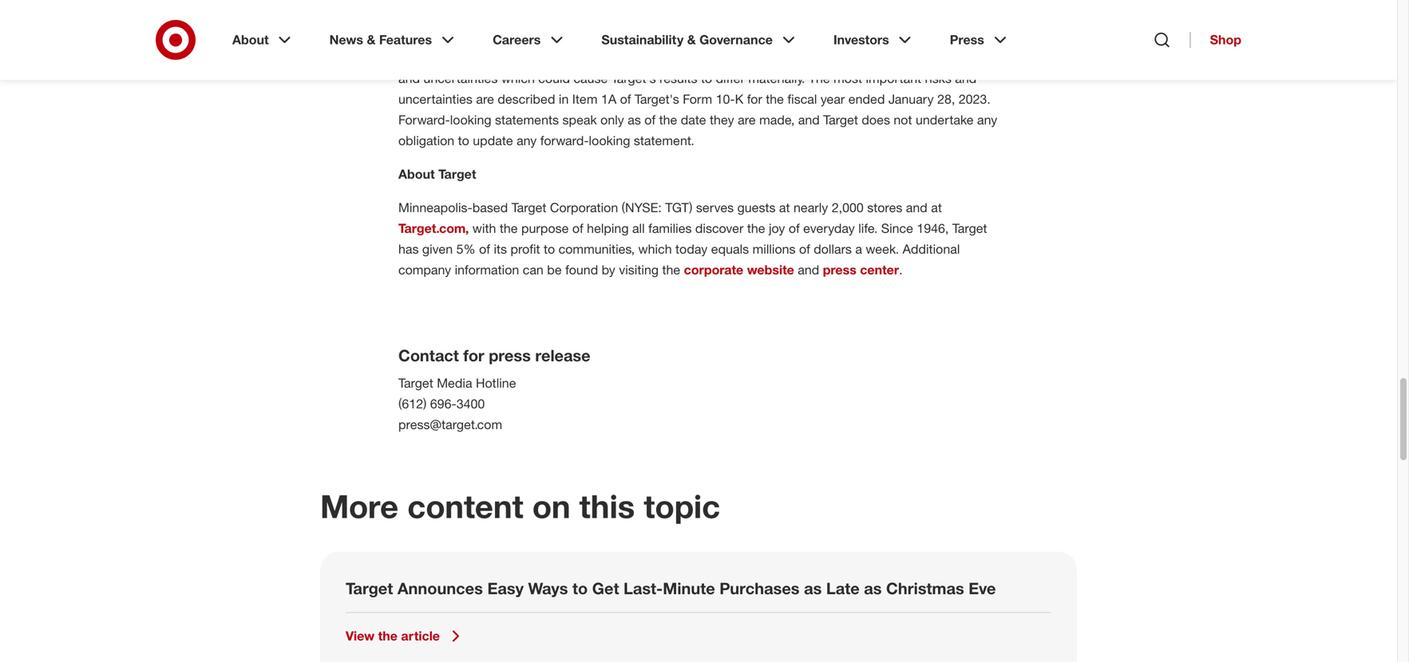 Task type: describe. For each thing, give the bounding box(es) containing it.
company
[[399, 262, 451, 278]]

are up important
[[887, 50, 905, 65]]

guests
[[738, 200, 776, 216]]

with the purpose of helping all families discover the joy of everyday life. since 1946, target has given 5% of its profit to communities, which today equals millions of dollars a week. additional company information can be found by visiting the
[[399, 221, 988, 278]]

a
[[856, 242, 863, 257]]

easy
[[488, 579, 524, 599]]

corporation
[[550, 200, 618, 216]]

cause
[[574, 71, 608, 86]]

get
[[592, 579, 619, 599]]

target media hotline (612) 696-3400 press@target.com
[[399, 376, 516, 433]]

1 vertical spatial in
[[559, 91, 569, 107]]

fiscal
[[788, 91, 817, 107]]

investors
[[834, 32, 889, 48]]

2,000
[[832, 200, 864, 216]]

for inside statements in this release regarding target's holiday season plans are forward-looking statements within the meaning of the private securities litigation reform act of 1995. such statements are subject to risks and uncertainties which could cause target's results to differ materially. the most important risks and uncertainties are described in item 1a of target's form 10-k for the fiscal year ended
[[747, 91, 763, 107]]

0 vertical spatial target's
[[608, 29, 652, 45]]

this inside statements in this release regarding target's holiday season plans are forward-looking statements within the meaning of the private securities litigation reform act of 1995. such statements are subject to risks and uncertainties which could cause target's results to differ materially. the most important risks and uncertainties are described in item 1a of target's form 10-k for the fiscal year ended
[[481, 29, 501, 45]]

millions
[[753, 242, 796, 257]]

found
[[566, 262, 598, 278]]

statements inside ". forward-looking statements speak only as of the date they are made, and target does not undertake any obligation to update any forward-looking statement."
[[495, 112, 559, 128]]

season
[[700, 29, 741, 45]]

item
[[572, 91, 598, 107]]

news & features link
[[318, 19, 469, 61]]

week.
[[866, 242, 899, 257]]

stores
[[868, 200, 903, 216]]

to left get
[[573, 579, 588, 599]]

forward- inside ". forward-looking statements speak only as of the date they are made, and target does not undertake any obligation to update any forward-looking statement."
[[541, 133, 589, 149]]

of down corporation
[[573, 221, 584, 236]]

target up -
[[439, 167, 476, 182]]

the inside ". forward-looking statements speak only as of the date they are made, and target does not undertake any obligation to update any forward-looking statement."
[[659, 112, 678, 128]]

1 vertical spatial this
[[580, 487, 635, 526]]

target announces easy ways to get last-minute purchases as late as christmas eve
[[346, 579, 996, 599]]

696-
[[430, 397, 457, 412]]

press@target.com
[[399, 417, 502, 433]]

statement.
[[634, 133, 695, 149]]

view the article
[[346, 629, 440, 645]]

about link
[[221, 19, 306, 61]]

only
[[601, 112, 624, 128]]

careers link
[[482, 19, 578, 61]]

the
[[809, 71, 830, 86]]

0 vertical spatial statements
[[894, 29, 958, 45]]

discover
[[696, 221, 744, 236]]

litigation
[[612, 50, 665, 65]]

undertake
[[916, 112, 974, 128]]

1 vertical spatial for
[[463, 346, 485, 365]]

january 28, 2023
[[889, 91, 987, 107]]

2 at from the left
[[931, 200, 942, 216]]

all
[[633, 221, 645, 236]]

about for about target
[[399, 167, 435, 182]]

and inside minneapolis -based target corporation (nyse: tgt) serves guests at nearly 2,000 stores and at target.com,
[[906, 200, 928, 216]]

2023
[[959, 91, 987, 107]]

sustainability & governance link
[[590, 19, 810, 61]]

differ
[[716, 71, 745, 86]]

corporate website link
[[684, 262, 795, 278]]

target up view on the left bottom of the page
[[346, 579, 393, 599]]

corporate
[[684, 262, 744, 278]]

nearly
[[794, 200, 828, 216]]

3400
[[457, 397, 485, 412]]

about target
[[399, 167, 476, 182]]

materially.
[[749, 71, 805, 86]]

media
[[437, 376, 472, 391]]

of right meaning
[[473, 50, 484, 65]]

more
[[320, 487, 399, 526]]

1 at from the left
[[779, 200, 790, 216]]

center
[[860, 262, 899, 278]]

ways
[[528, 579, 568, 599]]

securities
[[552, 50, 609, 65]]

1a
[[601, 91, 617, 107]]

today
[[676, 242, 708, 257]]

such
[[787, 50, 816, 65]]

the down guests at the top right of page
[[747, 221, 766, 236]]

1 horizontal spatial press
[[823, 262, 857, 278]]

and inside ". forward-looking statements speak only as of the date they are made, and target does not undertake any obligation to update any forward-looking statement."
[[798, 112, 820, 128]]

shop link
[[1190, 32, 1242, 48]]

10-
[[716, 91, 735, 107]]

article
[[401, 629, 440, 645]]

the down materially.
[[766, 91, 784, 107]]

based
[[473, 200, 508, 216]]

its
[[494, 242, 507, 257]]

can
[[523, 262, 544, 278]]

news
[[330, 32, 363, 48]]

the right view on the left bottom of the page
[[378, 629, 398, 645]]

be
[[547, 262, 562, 278]]

made,
[[760, 112, 795, 128]]

hotline
[[476, 376, 516, 391]]

on
[[533, 487, 571, 526]]

2 vertical spatial target's
[[635, 91, 680, 107]]

act
[[714, 50, 733, 65]]

about for about
[[232, 32, 269, 48]]

helping
[[587, 221, 629, 236]]

2 horizontal spatial as
[[864, 579, 882, 599]]

forward- inside statements in this release regarding target's holiday season plans are forward-looking statements within the meaning of the private securities litigation reform act of 1995. such statements are subject to risks and uncertainties which could cause target's results to differ materially. the most important risks and uncertainties are described in item 1a of target's form 10-k for the fiscal year ended
[[801, 29, 849, 45]]

to down press
[[954, 50, 965, 65]]

5%
[[457, 242, 476, 257]]

purpose
[[522, 221, 569, 236]]

equals
[[711, 242, 749, 257]]

target inside "with the purpose of helping all families discover the joy of everyday life. since 1946, target has given 5% of its profit to communities, which today equals millions of dollars a week. additional company information can be found by visiting the"
[[953, 221, 988, 236]]

looking inside statements in this release regarding target's holiday season plans are forward-looking statements within the meaning of the private securities litigation reform act of 1995. such statements are subject to risks and uncertainties which could cause target's results to differ materially. the most important risks and uncertainties are described in item 1a of target's form 10-k for the fiscal year ended
[[849, 29, 891, 45]]

late
[[827, 579, 860, 599]]

target inside target media hotline (612) 696-3400 press@target.com
[[399, 376, 433, 391]]

target inside minneapolis -based target corporation (nyse: tgt) serves guests at nearly 2,000 stores and at target.com,
[[512, 200, 547, 216]]

press
[[950, 32, 985, 48]]

target.com, link
[[399, 221, 473, 236]]

of up "corporate website and press center ."
[[799, 242, 810, 257]]

are up such
[[779, 29, 797, 45]]

minute
[[663, 579, 715, 599]]

governance
[[700, 32, 773, 48]]

contact
[[399, 346, 459, 365]]

1 vertical spatial target's
[[612, 71, 656, 86]]

1 vertical spatial press
[[489, 346, 531, 365]]

regarding
[[550, 29, 604, 45]]

and down dollars on the top right
[[798, 262, 820, 278]]

. forward-looking statements speak only as of the date they are made, and target does not undertake any obligation to update any forward-looking statement.
[[399, 91, 998, 149]]



Task type: vqa. For each thing, say whether or not it's contained in the screenshot.
the News & Features to the top
no



Task type: locate. For each thing, give the bounding box(es) containing it.
in up meaning
[[468, 29, 477, 45]]

1 horizontal spatial looking
[[589, 133, 630, 149]]

not
[[894, 112, 913, 128]]

1 vertical spatial which
[[639, 242, 672, 257]]

given
[[422, 242, 453, 257]]

visiting
[[619, 262, 659, 278]]

and down fiscal on the right top
[[798, 112, 820, 128]]

as inside ". forward-looking statements speak only as of the date they are made, and target does not undertake any obligation to update any forward-looking statement."
[[628, 112, 641, 128]]

1 horizontal spatial .
[[987, 91, 991, 107]]

1 vertical spatial risks
[[925, 71, 952, 86]]

statements in this release regarding target's holiday season plans are forward-looking statements within the meaning of the private securities litigation reform act of 1995. such statements are subject to risks and uncertainties which could cause target's results to differ materially. the most important risks and uncertainties are described in item 1a of target's form 10-k for the fiscal year ended
[[399, 29, 996, 107]]

0 vertical spatial risks
[[969, 50, 995, 65]]

0 horizontal spatial .
[[899, 262, 903, 278]]

release for this
[[505, 29, 546, 45]]

0 vertical spatial uncertainties
[[424, 71, 498, 86]]

target right 1946,
[[953, 221, 988, 236]]

results
[[660, 71, 698, 86]]

1 vertical spatial any
[[517, 133, 537, 149]]

of right act
[[736, 50, 748, 65]]

as right late
[[864, 579, 882, 599]]

minneapolis
[[399, 200, 468, 216]]

1 horizontal spatial &
[[687, 32, 696, 48]]

0 horizontal spatial as
[[628, 112, 641, 128]]

0 vertical spatial in
[[468, 29, 477, 45]]

update
[[473, 133, 513, 149]]

which up described
[[501, 71, 535, 86]]

2 & from the left
[[687, 32, 696, 48]]

1 horizontal spatial statements
[[820, 50, 883, 65]]

1 & from the left
[[367, 32, 376, 48]]

to left update
[[458, 133, 469, 149]]

press link
[[939, 19, 1021, 61]]

are left described
[[476, 91, 494, 107]]

1 horizontal spatial risks
[[969, 50, 995, 65]]

communities,
[[559, 242, 635, 257]]

contact for press release
[[399, 346, 591, 365]]

topic
[[644, 487, 720, 526]]

0 vertical spatial forward-
[[801, 29, 849, 45]]

and
[[399, 71, 420, 86], [955, 71, 977, 86], [798, 112, 820, 128], [906, 200, 928, 216], [798, 262, 820, 278]]

more content on this topic
[[320, 487, 720, 526]]

0 horizontal spatial this
[[481, 29, 501, 45]]

website
[[747, 262, 795, 278]]

features
[[379, 32, 432, 48]]

view
[[346, 629, 375, 645]]

risks down within
[[969, 50, 995, 65]]

0 horizontal spatial in
[[468, 29, 477, 45]]

target down the year
[[824, 112, 858, 128]]

shop
[[1210, 32, 1242, 48]]

28,
[[938, 91, 955, 107]]

2 horizontal spatial statements
[[894, 29, 958, 45]]

and down features
[[399, 71, 420, 86]]

subject
[[909, 50, 951, 65]]

most
[[834, 71, 863, 86]]

year
[[821, 91, 845, 107]]

forward-
[[399, 112, 450, 128]]

important
[[866, 71, 922, 86]]

about
[[232, 32, 269, 48], [399, 167, 435, 182]]

2 vertical spatial looking
[[589, 133, 630, 149]]

press
[[823, 262, 857, 278], [489, 346, 531, 365]]

the down today
[[662, 262, 681, 278]]

target up (612) in the bottom left of the page
[[399, 376, 433, 391]]

1 vertical spatial looking
[[450, 112, 492, 128]]

& right news
[[367, 32, 376, 48]]

& up reform
[[687, 32, 696, 48]]

forward-
[[801, 29, 849, 45], [541, 133, 589, 149]]

0 vertical spatial press
[[823, 262, 857, 278]]

2 vertical spatial statements
[[495, 112, 559, 128]]

1 horizontal spatial which
[[639, 242, 672, 257]]

0 vertical spatial .
[[987, 91, 991, 107]]

everyday
[[804, 221, 855, 236]]

1 vertical spatial about
[[399, 167, 435, 182]]

the up its
[[500, 221, 518, 236]]

. down week.
[[899, 262, 903, 278]]

form
[[683, 91, 713, 107]]

as left late
[[804, 579, 822, 599]]

does
[[862, 112, 890, 128]]

this right statements
[[481, 29, 501, 45]]

0 horizontal spatial any
[[517, 133, 537, 149]]

0 horizontal spatial press
[[489, 346, 531, 365]]

they
[[710, 112, 735, 128]]

for up media
[[463, 346, 485, 365]]

1 horizontal spatial forward-
[[801, 29, 849, 45]]

target inside ". forward-looking statements speak only as of the date they are made, and target does not undertake any obligation to update any forward-looking statement."
[[824, 112, 858, 128]]

careers
[[493, 32, 541, 48]]

target.com,
[[399, 221, 469, 236]]

0 horizontal spatial which
[[501, 71, 535, 86]]

. right 28,
[[987, 91, 991, 107]]

described
[[498, 91, 555, 107]]

1 vertical spatial release
[[535, 346, 591, 365]]

target up purpose
[[512, 200, 547, 216]]

the up statement.
[[659, 112, 678, 128]]

joy
[[769, 221, 785, 236]]

and up 1946,
[[906, 200, 928, 216]]

(nyse: tgt)
[[622, 200, 693, 216]]

forward- up such
[[801, 29, 849, 45]]

1 horizontal spatial about
[[399, 167, 435, 182]]

0 vertical spatial about
[[232, 32, 269, 48]]

0 vertical spatial looking
[[849, 29, 891, 45]]

-
[[468, 200, 473, 216]]

1 vertical spatial statements
[[820, 50, 883, 65]]

1 horizontal spatial this
[[580, 487, 635, 526]]

additional
[[903, 242, 960, 257]]

(612)
[[399, 397, 427, 412]]

press center link
[[823, 262, 899, 278]]

risks
[[969, 50, 995, 65], [925, 71, 952, 86]]

risks up january 28, 2023
[[925, 71, 952, 86]]

speak
[[563, 112, 597, 128]]

ended
[[849, 91, 885, 107]]

1 horizontal spatial as
[[804, 579, 822, 599]]

target's up litigation
[[608, 29, 652, 45]]

which down families
[[639, 242, 672, 257]]

forward- down speak
[[541, 133, 589, 149]]

0 vertical spatial release
[[505, 29, 546, 45]]

any down 2023
[[978, 112, 998, 128]]

statements
[[894, 29, 958, 45], [820, 50, 883, 65], [495, 112, 559, 128]]

1 vertical spatial forward-
[[541, 133, 589, 149]]

view the article link
[[346, 627, 466, 647]]

to inside "with the purpose of helping all families discover the joy of everyday life. since 1946, target has given 5% of its profit to communities, which today equals millions of dollars a week. additional company information can be found by visiting the"
[[544, 242, 555, 257]]

of inside ". forward-looking statements speak only as of the date they are made, and target does not undertake any obligation to update any forward-looking statement."
[[645, 112, 656, 128]]

looking up update
[[450, 112, 492, 128]]

statements up subject
[[894, 29, 958, 45]]

and up 2023
[[955, 71, 977, 86]]

2 horizontal spatial looking
[[849, 29, 891, 45]]

families
[[649, 221, 692, 236]]

by
[[602, 262, 616, 278]]

. inside ". forward-looking statements speak only as of the date they are made, and target does not undertake any obligation to update any forward-looking statement."
[[987, 91, 991, 107]]

to up form
[[701, 71, 713, 86]]

target
[[824, 112, 858, 128], [439, 167, 476, 182], [512, 200, 547, 216], [953, 221, 988, 236], [399, 376, 433, 391], [346, 579, 393, 599]]

0 vertical spatial any
[[978, 112, 998, 128]]

uncertainties up forward-
[[399, 91, 473, 107]]

1 vertical spatial uncertainties
[[399, 91, 473, 107]]

target's down results
[[635, 91, 680, 107]]

for right 'k'
[[747, 91, 763, 107]]

release for press
[[535, 346, 591, 365]]

at up joy
[[779, 200, 790, 216]]

which inside "with the purpose of helping all families discover the joy of everyday life. since 1946, target has given 5% of its profit to communities, which today equals millions of dollars a week. additional company information can be found by visiting the"
[[639, 242, 672, 257]]

any right update
[[517, 133, 537, 149]]

christmas
[[887, 579, 965, 599]]

1 horizontal spatial for
[[747, 91, 763, 107]]

0 vertical spatial this
[[481, 29, 501, 45]]

release inside statements in this release regarding target's holiday season plans are forward-looking statements within the meaning of the private securities litigation reform act of 1995. such statements are subject to risks and uncertainties which could cause target's results to differ materially. the most important risks and uncertainties are described in item 1a of target's form 10-k for the fiscal year ended
[[505, 29, 546, 45]]

target's
[[608, 29, 652, 45], [612, 71, 656, 86], [635, 91, 680, 107]]

are down 'k'
[[738, 112, 756, 128]]

profit
[[511, 242, 540, 257]]

press up 'hotline'
[[489, 346, 531, 365]]

statements
[[399, 29, 464, 45]]

at up 1946,
[[931, 200, 942, 216]]

sustainability
[[602, 32, 684, 48]]

of up statement.
[[645, 112, 656, 128]]

0 horizontal spatial statements
[[495, 112, 559, 128]]

in left item
[[559, 91, 569, 107]]

of right joy
[[789, 221, 800, 236]]

since
[[882, 221, 914, 236]]

are inside ". forward-looking statements speak only as of the date they are made, and target does not undertake any obligation to update any forward-looking statement."
[[738, 112, 756, 128]]

serves
[[696, 200, 734, 216]]

purchases
[[720, 579, 800, 599]]

uncertainties down meaning
[[424, 71, 498, 86]]

obligation
[[399, 133, 455, 149]]

0 vertical spatial which
[[501, 71, 535, 86]]

0 horizontal spatial for
[[463, 346, 485, 365]]

could
[[539, 71, 570, 86]]

0 vertical spatial for
[[747, 91, 763, 107]]

& for governance
[[687, 32, 696, 48]]

has
[[399, 242, 419, 257]]

looking down "only"
[[589, 133, 630, 149]]

0 horizontal spatial forward-
[[541, 133, 589, 149]]

plans
[[745, 29, 776, 45]]

& for features
[[367, 32, 376, 48]]

0 horizontal spatial looking
[[450, 112, 492, 128]]

0 horizontal spatial at
[[779, 200, 790, 216]]

statements down described
[[495, 112, 559, 128]]

1 horizontal spatial any
[[978, 112, 998, 128]]

1 horizontal spatial in
[[559, 91, 569, 107]]

of left its
[[479, 242, 490, 257]]

to inside ". forward-looking statements speak only as of the date they are made, and target does not undertake any obligation to update any forward-looking statement."
[[458, 133, 469, 149]]

the down features
[[399, 50, 417, 65]]

0 horizontal spatial about
[[232, 32, 269, 48]]

the down careers in the top left of the page
[[488, 50, 506, 65]]

of right 1a
[[620, 91, 631, 107]]

life.
[[859, 221, 878, 236]]

about inside about 'link'
[[232, 32, 269, 48]]

which inside statements in this release regarding target's holiday season plans are forward-looking statements within the meaning of the private securities litigation reform act of 1995. such statements are subject to risks and uncertainties which could cause target's results to differ materially. the most important risks and uncertainties are described in item 1a of target's form 10-k for the fiscal year ended
[[501, 71, 535, 86]]

target's down litigation
[[612, 71, 656, 86]]

looking up most
[[849, 29, 891, 45]]

reform
[[668, 50, 710, 65]]

this right on
[[580, 487, 635, 526]]

0 horizontal spatial risks
[[925, 71, 952, 86]]

1 horizontal spatial at
[[931, 200, 942, 216]]

1995.
[[751, 50, 783, 65]]

press down dollars on the top right
[[823, 262, 857, 278]]

1 vertical spatial .
[[899, 262, 903, 278]]

to down purpose
[[544, 242, 555, 257]]

statements down investors
[[820, 50, 883, 65]]

as right "only"
[[628, 112, 641, 128]]

within
[[962, 29, 996, 45]]

investors link
[[823, 19, 926, 61]]

corporate website and press center .
[[684, 262, 903, 278]]

private
[[509, 50, 548, 65]]

0 horizontal spatial &
[[367, 32, 376, 48]]



